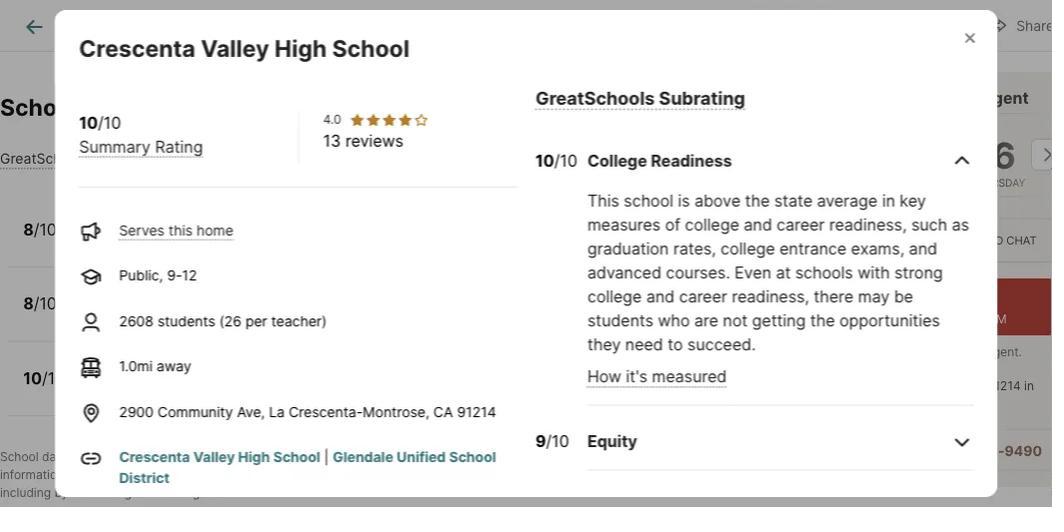 Task type: describe. For each thing, give the bounding box(es) containing it.
away
[[156, 359, 191, 376]]

share button
[[972, 4, 1053, 45]]

schools inside this school is above the state average in key measures of college and career readiness, such as graduation rates, college entrance exams, and advanced courses.  even at schools with strong college and career readiness, there may be students who are not getting the opportunities they need to succeed.
[[795, 264, 853, 283]]

2 vertical spatial with
[[863, 346, 887, 360]]

1 vertical spatial in
[[823, 234, 834, 247]]

greatschools inside crescenta valley high school dialog
[[535, 87, 655, 109]]

school inside rosemont middle school public, 7-8 • serves this home • 0.6mi
[[219, 286, 273, 306]]

30
[[866, 398, 882, 412]]

8 for rosemont
[[23, 295, 34, 315]]

are
[[694, 312, 718, 331]]

la
[[269, 404, 284, 421]]

8 /10 for mountain
[[23, 221, 57, 240]]

the down there
[[810, 312, 835, 331]]

0 vertical spatial readiness,
[[829, 216, 907, 235]]

how it's measured link
[[587, 368, 727, 387]]

crescenta for crescenta valley high school public, 9-12 • serves this home • 1.0mi
[[79, 361, 160, 380]]

9- inside crescenta valley high school dialog
[[167, 268, 182, 285]]

13
[[323, 131, 341, 151]]

schedule
[[861, 290, 934, 310]]

ave,
[[237, 404, 265, 421]]

and left 'visiting'
[[135, 487, 156, 501]]

mountain
[[79, 212, 153, 231]]

1.0mi inside the crescenta valley high school public, 9-12 • serves this home • 1.0mi
[[303, 383, 337, 400]]

/10 left rosemont in the bottom left of the page
[[34, 295, 57, 315]]

• up 2900 community ave, la crescenta-montrose, ca 91214 in the left bottom of the page
[[291, 383, 299, 400]]

a up college readiness dropdown button
[[852, 88, 862, 107]]

to inside first step, and conduct their own investigation to determine their desired schools or school districts, including by contacting and visiting the schools themselves.
[[424, 469, 436, 483]]

is for provided
[[71, 451, 80, 465]]

measures
[[587, 216, 661, 235]]

the inside first step, and conduct their own investigation to determine their desired schools or school districts, including by contacting and visiting the schools themselves.
[[203, 487, 222, 501]]

unified
[[396, 450, 446, 467]]

tour for tour in person
[[789, 234, 820, 247]]

9
[[535, 433, 546, 452]]

school inside glendale unified school district
[[449, 450, 496, 467]]

• right 2608
[[154, 308, 162, 325]]

advanced
[[587, 264, 661, 283]]

there
[[814, 288, 854, 307]]

crescenta valley high school public, 9-12 • serves this home • 1.0mi
[[79, 361, 337, 400]]

visiting
[[160, 487, 200, 501]]

college readiness
[[587, 152, 732, 171]]

schools
[[0, 94, 90, 122]]

agent.
[[987, 346, 1023, 360]]

school up the rating 4.0 out of 5 element
[[332, 34, 409, 62]]

0 vertical spatial college
[[685, 216, 739, 235]]

home inside crescenta valley high school dialog
[[196, 222, 233, 239]]

serves inside crescenta valley high school dialog
[[119, 222, 164, 239]]

486-
[[971, 443, 1005, 460]]

rosemont
[[79, 286, 158, 306]]

the left state
[[745, 192, 770, 211]]

above
[[694, 192, 741, 211]]

rosemont middle school public, 7-8 • serves this home • 0.6mi
[[79, 286, 332, 325]]

mountain avenue elementary school public, k-6 • serves this home • 0.6mi
[[79, 212, 367, 251]]

organization.
[[302, 451, 375, 465]]

as inside , a nonprofit organization. redfin recommends buyers and renters use greatschools information and ratings as a
[[135, 469, 148, 483]]

per
[[245, 313, 267, 330]]

nonprofit
[[247, 451, 298, 465]]

home inside the crescenta valley high school public, 9-12 • serves this home • 1.0mi
[[251, 383, 288, 400]]

1 vertical spatial schools
[[575, 469, 618, 483]]

or
[[622, 469, 633, 483]]

and up contacting
[[68, 469, 89, 483]]

2900
[[119, 404, 153, 421]]

this
[[587, 192, 619, 211]]

public, inside crescenta valley high school dialog
[[119, 268, 163, 285]]

0 vertical spatial premier
[[920, 88, 981, 107]]

(26
[[219, 313, 241, 330]]

crescenta valley high school |
[[119, 450, 332, 467]]

contacting
[[72, 487, 132, 501]]

of
[[665, 216, 680, 235]]

/10 inside 10 /10 summary rating
[[97, 113, 121, 133]]

this inside mountain avenue elementary school public, k-6 • serves this home • 0.6mi
[[215, 234, 239, 251]]

courses.
[[666, 264, 730, 283]]

use
[[605, 451, 625, 465]]

teacher)
[[271, 313, 327, 330]]

4:00
[[960, 312, 986, 327]]

via
[[949, 234, 967, 247]]

valley for crescenta valley high school |
[[193, 450, 235, 467]]

and up desired
[[537, 451, 558, 465]]

college
[[587, 152, 647, 171]]

and up who
[[646, 288, 675, 307]]

crescenta valley high school element
[[78, 10, 433, 63]]

2 tab from the left
[[239, 3, 389, 51]]

9490
[[1005, 443, 1043, 460]]

state
[[774, 192, 813, 211]]

a down opportunities
[[890, 346, 897, 360]]

9- inside the crescenta valley high school public, 9-12 • serves this home • 1.0mi
[[127, 383, 142, 400]]

serves this home link
[[119, 222, 233, 239]]

such
[[911, 216, 948, 235]]

measured
[[652, 368, 727, 387]]

• down away
[[161, 383, 169, 400]]

school data is provided by greatschools
[[0, 451, 230, 465]]

and down , on the left bottom of page
[[218, 469, 240, 483]]

greatschools down schools
[[0, 151, 89, 168]]

2 vertical spatial 10
[[23, 370, 42, 389]]

who
[[658, 312, 690, 331]]

glendale unified school district
[[119, 450, 496, 488]]

1 vertical spatial 10 /10
[[23, 370, 65, 389]]

agent
[[984, 88, 1029, 107]]

1 vertical spatial premier
[[940, 346, 984, 360]]

greatschools summary rating link
[[0, 151, 201, 168]]

greatschools summary rating
[[0, 151, 201, 168]]

school left |
[[273, 450, 320, 467]]

school inside mountain avenue elementary school public, k-6 • serves this home • 0.6mi
[[313, 212, 367, 231]]

school up 'information' on the left bottom
[[0, 451, 39, 465]]

1 vertical spatial redfin
[[900, 346, 937, 360]]

summary inside 10 /10 summary rating
[[79, 137, 150, 157]]

and up 'strong'
[[909, 240, 937, 259]]

even
[[735, 264, 771, 283]]

rating 4.0 out of 5 element
[[349, 112, 429, 128]]

this inside rosemont middle school public, 7-8 • serves this home • 0.6mi
[[215, 308, 240, 325]]

oct
[[970, 120, 997, 135]]

glendale unified school district link
[[119, 450, 496, 488]]

0 vertical spatial by
[[136, 451, 150, 465]]

redfin inside , a nonprofit organization. redfin recommends buyers and renters use greatschools information and ratings as a
[[378, 451, 415, 465]]

|
[[324, 450, 329, 467]]

91214 inside crescenta valley high school dialog
[[457, 404, 496, 421]]

2900 community ave, la crescenta-montrose, ca 91214
[[119, 404, 496, 421]]

provided
[[83, 451, 133, 465]]

26
[[970, 134, 1017, 177]]

/10 left college
[[554, 152, 577, 171]]

this school is above the state average in key measures of college and career readiness, such as graduation rates, college entrance exams, and advanced courses.  even at schools with strong college and career readiness, there may be students who are not getting the opportunities they need to succeed.
[[587, 192, 969, 355]]

how
[[587, 368, 621, 387]]

and up even
[[744, 216, 772, 235]]

crescenta for crescenta valley high school
[[78, 34, 195, 62]]

succeed.
[[687, 336, 756, 355]]

with inside this school is above the state average in key measures of college and career readiness, such as graduation rates, college entrance exams, and advanced courses.  even at schools with strong college and career readiness, there may be students who are not getting the opportunities they need to succeed.
[[858, 264, 890, 283]]

valley for crescenta valley high school
[[200, 34, 269, 62]]

college readiness button
[[587, 134, 974, 190]]

in inside this school is above the state average in key measures of college and career readiness, such as graduation rates, college entrance exams, and advanced courses.  even at schools with strong college and career readiness, there may be students who are not getting the opportunities they need to succeed.
[[882, 192, 895, 211]]

this inside crescenta valley high school dialog
[[168, 222, 192, 239]]

valley for crescenta valley high school public, 9-12 • serves this home • 1.0mi
[[164, 361, 212, 380]]

2 vertical spatial college
[[587, 288, 642, 307]]

data
[[42, 451, 67, 465]]

available:
[[853, 312, 905, 327]]

1.0mi away
[[119, 359, 191, 376]]

as inside this school is above the state average in key measures of college and career readiness, such as graduation rates, college entrance exams, and advanced courses.  even at schools with strong college and career readiness, there may be students who are not getting the opportunities they need to succeed.
[[952, 216, 969, 235]]

tour this home with a redfin premier agent.
[[775, 346, 1023, 360]]

person
[[837, 234, 883, 247]]

8 inside rosemont middle school public, 7-8 • serves this home • 0.6mi
[[142, 308, 150, 325]]

10 /10 summary rating
[[79, 113, 203, 157]]

tour in person
[[789, 234, 883, 247]]

last
[[843, 398, 863, 412]]

serves inside mountain avenue elementary school public, k-6 • serves this home • 0.6mi
[[166, 234, 211, 251]]



Task type: vqa. For each thing, say whether or not it's contained in the screenshot.
"Tour" related to Tour with a Redfin Premier agent
yes



Task type: locate. For each thing, give the bounding box(es) containing it.
premier down the 4:00 on the right bottom of page
[[940, 346, 984, 360]]

need
[[625, 336, 663, 355]]

2 horizontal spatial schools
[[795, 264, 853, 283]]

at inside schedule tour next available: today at 4:00 pm
[[946, 312, 957, 327]]

0 vertical spatial 8 /10
[[23, 221, 57, 240]]

readiness,
[[829, 216, 907, 235], [732, 288, 809, 307]]

not
[[723, 312, 748, 331]]

0 horizontal spatial as
[[135, 469, 148, 483]]

home inside rosemont middle school public, 7-8 • serves this home • 0.6mi
[[243, 308, 280, 325]]

with up college readiness dropdown button
[[814, 88, 849, 107]]

1 vertical spatial 10
[[535, 152, 554, 171]]

with up may
[[858, 264, 890, 283]]

0 vertical spatial valley
[[200, 34, 269, 62]]

by up district
[[136, 451, 150, 465]]

days
[[885, 398, 912, 412]]

1 horizontal spatial by
[[136, 451, 150, 465]]

greatschools
[[535, 87, 655, 109], [0, 151, 89, 168], [154, 451, 230, 465], [629, 451, 705, 465]]

1 vertical spatial high
[[215, 361, 252, 380]]

None button
[[787, 112, 867, 198], [875, 113, 955, 197], [963, 113, 1044, 197], [787, 112, 867, 198], [875, 113, 955, 197], [963, 113, 1044, 197]]

this right 6
[[168, 222, 192, 239]]

information
[[0, 469, 64, 483]]

college down above
[[685, 216, 739, 235]]

college down advanced
[[587, 288, 642, 307]]

8 for mountain
[[23, 221, 34, 240]]

avenue
[[157, 212, 216, 231]]

desired
[[529, 469, 572, 483]]

1 vertical spatial 9-
[[127, 383, 142, 400]]

91214 down agent.
[[988, 380, 1021, 394]]

1 horizontal spatial 9-
[[167, 268, 182, 285]]

may
[[858, 288, 890, 307]]

1.0mi
[[119, 359, 152, 376], [303, 383, 337, 400]]

next image
[[1032, 139, 1053, 171]]

2 vertical spatial in
[[1025, 380, 1035, 394]]

schools up there
[[795, 264, 853, 283]]

serves inside the crescenta valley high school public, 9-12 • serves this home • 1.0mi
[[173, 383, 219, 400]]

1 horizontal spatial their
[[500, 469, 526, 483]]

in up 9490 at the right of page
[[1025, 380, 1035, 394]]

6
[[141, 234, 150, 251]]

2 vertical spatial crescenta
[[119, 450, 190, 467]]

this left the 'per'
[[215, 308, 240, 325]]

public, up rosemont in the bottom left of the page
[[119, 268, 163, 285]]

chat
[[1007, 234, 1037, 247]]

1 horizontal spatial readiness,
[[829, 216, 907, 235]]

12 inside crescenta valley high school dialog
[[182, 268, 197, 285]]

0 vertical spatial at
[[776, 264, 791, 283]]

3 tab from the left
[[389, 3, 549, 51]]

1 vertical spatial 8 /10
[[23, 295, 57, 315]]

10 left college
[[535, 152, 554, 171]]

school right or
[[637, 469, 674, 483]]

investigation
[[349, 469, 421, 483]]

getting
[[752, 312, 806, 331]]

public, inside mountain avenue elementary school public, k-6 • serves this home • 0.6mi
[[79, 234, 123, 251]]

1 horizontal spatial 91214
[[988, 380, 1021, 394]]

2 horizontal spatial 10
[[535, 152, 554, 171]]

to down who
[[668, 336, 683, 355]]

1 vertical spatial as
[[135, 469, 148, 483]]

buyers
[[495, 451, 534, 465]]

0 horizontal spatial career
[[679, 288, 727, 307]]

conduct
[[243, 469, 289, 483]]

public, down rosemont in the bottom left of the page
[[79, 308, 123, 325]]

high for crescenta valley high school public, 9-12 • serves this home • 1.0mi
[[215, 361, 252, 380]]

0.6mi right the 'per'
[[296, 308, 332, 325]]

0 vertical spatial 12
[[182, 268, 197, 285]]

high
[[274, 34, 327, 62], [215, 361, 252, 380], [238, 450, 270, 467]]

how it's measured
[[587, 368, 727, 387]]

school inside first step, and conduct their own investigation to determine their desired schools or school districts, including by contacting and visiting the schools themselves.
[[637, 469, 674, 483]]

at inside this school is above the state average in key measures of college and career readiness, such as graduation rates, college entrance exams, and advanced courses.  even at schools with strong college and career readiness, there may be students who are not getting the opportunities they need to succeed.
[[776, 264, 791, 283]]

high up 4.0
[[274, 34, 327, 62]]

12 inside the crescenta valley high school public, 9-12 • serves this home • 1.0mi
[[142, 383, 157, 400]]

0 vertical spatial school
[[624, 192, 673, 211]]

1 vertical spatial 91214
[[457, 404, 496, 421]]

step,
[[187, 469, 215, 483]]

school right elementary
[[313, 212, 367, 231]]

greatschools up step,
[[154, 451, 230, 465]]

tab list
[[0, 0, 664, 51]]

students inside this school is above the state average in key measures of college and career readiness, such as graduation rates, college entrance exams, and advanced courses.  even at schools with strong college and career readiness, there may be students who are not getting the opportunities they need to succeed.
[[587, 312, 653, 331]]

rating inside 10 /10 summary rating
[[155, 137, 203, 157]]

subrating
[[659, 87, 745, 109]]

including
[[0, 487, 51, 501]]

exams,
[[851, 240, 905, 259]]

tour for tour this home with a redfin premier agent.
[[775, 346, 800, 360]]

8 /10
[[23, 221, 57, 240], [23, 295, 57, 315]]

home inside mountain avenue elementary school public, k-6 • serves this home • 0.6mi
[[243, 234, 280, 251]]

premier
[[920, 88, 981, 107], [940, 346, 984, 360]]

10 /10 left college
[[535, 152, 577, 171]]

10 up greatschools summary rating
[[79, 113, 97, 133]]

• right the 'per'
[[284, 308, 292, 325]]

1 vertical spatial college
[[721, 240, 775, 259]]

crescenta valley high school
[[78, 34, 409, 62]]

0 vertical spatial 10
[[79, 113, 97, 133]]

(626)
[[929, 443, 967, 460]]

this down elementary
[[215, 234, 239, 251]]

1 horizontal spatial at
[[946, 312, 957, 327]]

tour down getting
[[775, 346, 800, 360]]

1 vertical spatial 12
[[142, 383, 157, 400]]

renters
[[562, 451, 602, 465]]

tour
[[937, 290, 969, 310]]

high inside the crescenta valley high school public, 9-12 • serves this home • 1.0mi
[[215, 361, 252, 380]]

public, down mountain
[[79, 234, 123, 251]]

students down middle
[[157, 313, 215, 330]]

themselves.
[[272, 487, 340, 501]]

1 vertical spatial readiness,
[[732, 288, 809, 307]]

0 horizontal spatial to
[[424, 469, 436, 483]]

serves inside rosemont middle school public, 7-8 • serves this home • 0.6mi
[[166, 308, 211, 325]]

0 horizontal spatial 10 /10
[[23, 370, 65, 389]]

serves this home
[[119, 222, 233, 239]]

by inside first step, and conduct their own investigation to determine their desired schools or school districts, including by contacting and visiting the schools themselves.
[[54, 487, 68, 501]]

tab
[[132, 3, 239, 51], [239, 3, 389, 51], [389, 3, 549, 51], [549, 3, 648, 51]]

8 down rosemont in the bottom left of the page
[[142, 308, 150, 325]]

13 reviews
[[323, 131, 403, 151]]

in the last 30 days
[[821, 380, 1035, 412]]

k-
[[127, 234, 141, 251]]

10
[[79, 113, 97, 133], [535, 152, 554, 171], [23, 370, 42, 389]]

high up "conduct"
[[238, 450, 270, 467]]

the
[[745, 192, 770, 211], [810, 312, 835, 331], [821, 398, 839, 412], [203, 487, 222, 501]]

in left person
[[823, 234, 834, 247]]

tour up college readiness dropdown button
[[775, 88, 811, 107]]

a right , on the left bottom of page
[[237, 451, 243, 465]]

0.6mi inside mountain avenue elementary school public, k-6 • serves this home • 0.6mi
[[296, 234, 332, 251]]

0 vertical spatial high
[[274, 34, 327, 62]]

1.0mi left away
[[119, 359, 152, 376]]

0 horizontal spatial 91214
[[457, 404, 496, 421]]

0 vertical spatial is
[[678, 192, 690, 211]]

ca
[[433, 404, 453, 421]]

1 vertical spatial with
[[858, 264, 890, 283]]

0 horizontal spatial their
[[293, 469, 319, 483]]

greatschools up college
[[535, 87, 655, 109]]

2 vertical spatial redfin
[[378, 451, 415, 465]]

schools down "conduct"
[[225, 487, 269, 501]]

college
[[685, 216, 739, 235], [721, 240, 775, 259], [587, 288, 642, 307]]

crescenta-
[[288, 404, 363, 421]]

students up they
[[587, 312, 653, 331]]

rating
[[155, 137, 203, 157], [159, 151, 201, 168]]

tour for tour via video chat
[[915, 234, 946, 247]]

0 horizontal spatial readiness,
[[732, 288, 809, 307]]

1 vertical spatial 0.6mi
[[296, 308, 332, 325]]

share
[[1017, 17, 1053, 34]]

to
[[668, 336, 683, 355], [424, 469, 436, 483]]

0 vertical spatial schools
[[795, 264, 853, 283]]

school inside this school is above the state average in key measures of college and career readiness, such as graduation rates, college entrance exams, and advanced courses.  even at schools with strong college and career readiness, there may be students who are not getting the opportunities they need to succeed.
[[624, 192, 673, 211]]

0 horizontal spatial 1.0mi
[[119, 359, 152, 376]]

equity
[[587, 433, 637, 452]]

8 left mountain
[[23, 221, 34, 240]]

crescenta valley high school link
[[119, 450, 320, 467]]

crescenta up district
[[119, 450, 190, 467]]

tour for tour with a redfin premier agent
[[775, 88, 811, 107]]

2 horizontal spatial in
[[1025, 380, 1035, 394]]

career down state
[[777, 216, 825, 235]]

district
[[119, 471, 169, 488]]

/10 left mountain
[[34, 221, 57, 240]]

school up of
[[624, 192, 673, 211]]

/10
[[97, 113, 121, 133], [554, 152, 577, 171], [34, 221, 57, 240], [34, 295, 57, 315], [42, 370, 65, 389], [546, 433, 569, 452]]

1 horizontal spatial 12
[[182, 268, 197, 285]]

is
[[678, 192, 690, 211], [71, 451, 80, 465]]

tour via video chat
[[915, 234, 1037, 247]]

91214 right the ca
[[457, 404, 496, 421]]

0.6mi down elementary
[[296, 234, 332, 251]]

the down step,
[[203, 487, 222, 501]]

4 tab from the left
[[549, 3, 648, 51]]

crescenta for crescenta valley high school |
[[119, 450, 190, 467]]

0 vertical spatial as
[[952, 216, 969, 235]]

0 horizontal spatial 9-
[[127, 383, 142, 400]]

valley inside the crescenta valley high school public, 9-12 • serves this home • 1.0mi
[[164, 361, 212, 380]]

12 down "1.0mi away" at the left of the page
[[142, 383, 157, 400]]

8 /10 left rosemont in the bottom left of the page
[[23, 295, 57, 315]]

is right data
[[71, 451, 80, 465]]

1 horizontal spatial schools
[[575, 469, 618, 483]]

school up determine
[[449, 450, 496, 467]]

9 /10
[[535, 433, 569, 452]]

1 horizontal spatial career
[[777, 216, 825, 235]]

list box containing tour in person
[[775, 218, 1053, 263]]

8 /10 for rosemont
[[23, 295, 57, 315]]

they
[[587, 336, 621, 355]]

1 horizontal spatial 1.0mi
[[303, 383, 337, 400]]

premier up 'oct'
[[920, 88, 981, 107]]

0 vertical spatial career
[[777, 216, 825, 235]]

their down buyers
[[500, 469, 526, 483]]

10 inside 10 /10 summary rating
[[79, 113, 97, 133]]

1 vertical spatial 1.0mi
[[303, 383, 337, 400]]

public, inside the crescenta valley high school public, 9-12 • serves this home • 1.0mi
[[79, 383, 123, 400]]

• right 6
[[154, 234, 162, 251]]

valley
[[200, 34, 269, 62], [164, 361, 212, 380], [193, 450, 235, 467]]

tour down state
[[789, 234, 820, 247]]

1 horizontal spatial 10 /10
[[535, 152, 577, 171]]

1 horizontal spatial 10
[[79, 113, 97, 133]]

/10 up data
[[42, 370, 65, 389]]

0 vertical spatial 9-
[[167, 268, 182, 285]]

0 vertical spatial crescenta
[[78, 34, 195, 62]]

to inside this school is above the state average in key measures of college and career readiness, such as graduation rates, college entrance exams, and advanced courses.  even at schools with strong college and career readiness, there may be students who are not getting the opportunities they need to succeed.
[[668, 336, 683, 355]]

elementary
[[220, 212, 309, 231]]

0 horizontal spatial schools
[[225, 487, 269, 501]]

thursday
[[970, 176, 1026, 189]]

in inside the in the last 30 days
[[1025, 380, 1035, 394]]

•
[[154, 234, 162, 251], [284, 234, 292, 251], [154, 308, 162, 325], [284, 308, 292, 325], [161, 383, 169, 400], [291, 383, 299, 400]]

greatschools subrating
[[535, 87, 745, 109]]

1 vertical spatial by
[[54, 487, 68, 501]]

2 8 /10 from the top
[[23, 295, 57, 315]]

0 vertical spatial 1.0mi
[[119, 359, 152, 376]]

0 horizontal spatial students
[[157, 313, 215, 330]]

1 vertical spatial school
[[637, 469, 674, 483]]

college up even
[[721, 240, 775, 259]]

0 horizontal spatial is
[[71, 451, 80, 465]]

1 horizontal spatial in
[[882, 192, 895, 211]]

8 left rosemont in the bottom left of the page
[[23, 295, 34, 315]]

1 vertical spatial is
[[71, 451, 80, 465]]

1 horizontal spatial as
[[952, 216, 969, 235]]

1 vertical spatial valley
[[164, 361, 212, 380]]

tour left via
[[915, 234, 946, 247]]

crescenta up 2900
[[79, 361, 160, 380]]

crescenta inside the crescenta valley high school public, 9-12 • serves this home • 1.0mi
[[79, 361, 160, 380]]

schools
[[795, 264, 853, 283], [575, 469, 618, 483], [225, 487, 269, 501]]

1 horizontal spatial students
[[587, 312, 653, 331]]

next
[[823, 312, 850, 327]]

1 vertical spatial career
[[679, 288, 727, 307]]

public, inside rosemont middle school public, 7-8 • serves this home • 0.6mi
[[79, 308, 123, 325]]

school inside the crescenta valley high school public, 9-12 • serves this home • 1.0mi
[[255, 361, 309, 380]]

2 vertical spatial high
[[238, 450, 270, 467]]

first
[[161, 469, 183, 483]]

0 vertical spatial 91214
[[988, 380, 1021, 394]]

equity button
[[587, 415, 974, 472]]

montrose,
[[363, 404, 429, 421]]

,
[[230, 451, 233, 465]]

tour with a redfin premier agent
[[775, 88, 1029, 107]]

and
[[744, 216, 772, 235], [909, 240, 937, 259], [646, 288, 675, 307], [537, 451, 558, 465], [68, 469, 89, 483], [218, 469, 240, 483], [135, 487, 156, 501]]

1.0mi up crescenta-
[[303, 383, 337, 400]]

0.6mi inside rosemont middle school public, 7-8 • serves this home • 0.6mi
[[296, 308, 332, 325]]

1 tab from the left
[[132, 3, 239, 51]]

this down next
[[804, 346, 824, 360]]

1 vertical spatial at
[[946, 312, 957, 327]]

is up of
[[678, 192, 690, 211]]

readiness, up getting
[[732, 288, 809, 307]]

1 vertical spatial crescenta
[[79, 361, 160, 380]]

at down tour
[[946, 312, 957, 327]]

by
[[136, 451, 150, 465], [54, 487, 68, 501]]

1 their from the left
[[293, 469, 319, 483]]

0 vertical spatial with
[[814, 88, 849, 107]]

graduation
[[587, 240, 669, 259]]

0 vertical spatial in
[[882, 192, 895, 211]]

(626) 486-9490 link
[[929, 443, 1043, 460]]

glendale
[[332, 450, 393, 467]]

12 up middle
[[182, 268, 197, 285]]

list box
[[775, 218, 1053, 263]]

1 8 /10 from the top
[[23, 221, 57, 240]]

the inside the in the last 30 days
[[821, 398, 839, 412]]

school
[[624, 192, 673, 211], [637, 469, 674, 483]]

0 horizontal spatial by
[[54, 487, 68, 501]]

2 their from the left
[[500, 469, 526, 483]]

0 vertical spatial 0.6mi
[[296, 234, 332, 251]]

be
[[894, 288, 913, 307]]

0 horizontal spatial 12
[[142, 383, 157, 400]]

greatschools up districts,
[[629, 451, 705, 465]]

high for crescenta valley high school
[[274, 34, 327, 62]]

10 up data
[[23, 370, 42, 389]]

10 /10 inside crescenta valley high school dialog
[[535, 152, 577, 171]]

1.0mi inside crescenta valley high school dialog
[[119, 359, 152, 376]]

by down 'information' on the left bottom
[[54, 487, 68, 501]]

is for above
[[678, 192, 690, 211]]

8 /10 left mountain
[[23, 221, 57, 240]]

districts,
[[677, 469, 726, 483]]

readiness, up exams,
[[829, 216, 907, 235]]

crescenta up 10 /10 summary rating at the top
[[78, 34, 195, 62]]

students
[[587, 312, 653, 331], [157, 313, 215, 330]]

as left video
[[952, 216, 969, 235]]

ratings
[[92, 469, 131, 483]]

reviews
[[345, 131, 403, 151]]

public, 9-12
[[119, 268, 197, 285]]

this inside the crescenta valley high school public, 9-12 • serves this home • 1.0mi
[[222, 383, 247, 400]]

school
[[332, 34, 409, 62], [313, 212, 367, 231], [219, 286, 273, 306], [255, 361, 309, 380], [273, 450, 320, 467], [449, 450, 496, 467], [0, 451, 39, 465]]

0 horizontal spatial in
[[823, 234, 834, 247]]

own
[[322, 469, 346, 483]]

the left last on the right
[[821, 398, 839, 412]]

0 vertical spatial 10 /10
[[535, 152, 577, 171]]

readiness
[[651, 152, 732, 171]]

10 /10
[[535, 152, 577, 171], [23, 370, 65, 389]]

1 vertical spatial to
[[424, 469, 436, 483]]

2 vertical spatial valley
[[193, 450, 235, 467]]

crescenta valley high school dialog
[[54, 10, 998, 508]]

schools down renters
[[575, 469, 618, 483]]

0 horizontal spatial 10
[[23, 370, 42, 389]]

to down unified
[[424, 469, 436, 483]]

a left first
[[151, 469, 158, 483]]

1 horizontal spatial to
[[668, 336, 683, 355]]

9- up 2900
[[127, 383, 142, 400]]

is inside this school is above the state average in key measures of college and career readiness, such as graduation rates, college entrance exams, and advanced courses.  even at schools with strong college and career readiness, there may be students who are not getting the opportunities they need to succeed.
[[678, 192, 690, 211]]

0 horizontal spatial at
[[776, 264, 791, 283]]

as right ratings
[[135, 469, 148, 483]]

average
[[817, 192, 878, 211]]

school up la
[[255, 361, 309, 380]]

public, up 2900
[[79, 383, 123, 400]]

/10 up greatschools summary rating
[[97, 113, 121, 133]]

at right even
[[776, 264, 791, 283]]

high for crescenta valley high school |
[[238, 450, 270, 467]]

high up ave, at the bottom left of the page
[[215, 361, 252, 380]]

greatschools inside , a nonprofit organization. redfin recommends buyers and renters use greatschools information and ratings as a
[[629, 451, 705, 465]]

/10 up desired
[[546, 433, 569, 452]]

1 horizontal spatial is
[[678, 192, 690, 211]]

0 vertical spatial redfin
[[865, 88, 916, 107]]

• down elementary
[[284, 234, 292, 251]]

0 vertical spatial to
[[668, 336, 683, 355]]

this up ave, at the bottom left of the page
[[222, 383, 247, 400]]

2 vertical spatial schools
[[225, 487, 269, 501]]



